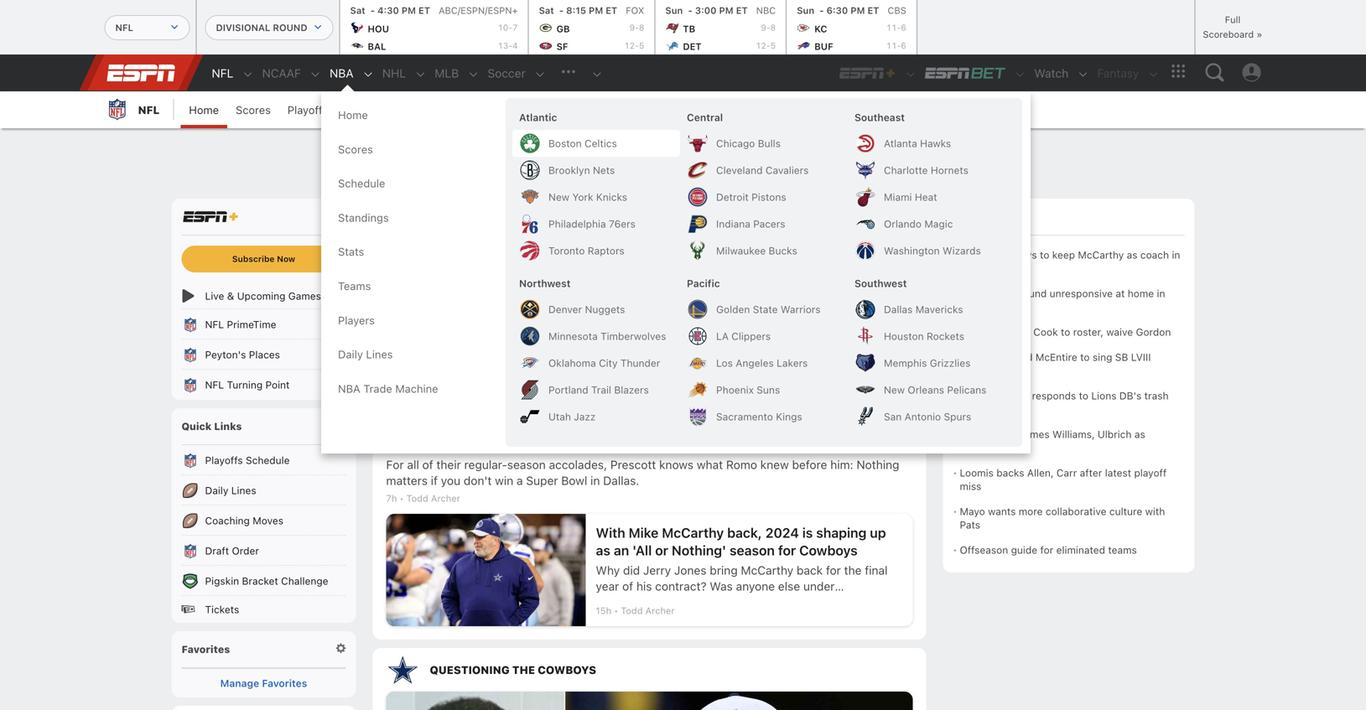 Task type: vqa. For each thing, say whether or not it's contained in the screenshot.


Task type: describe. For each thing, give the bounding box(es) containing it.
1 vertical spatial schedule link
[[330, 167, 498, 201]]

year
[[596, 580, 620, 594]]

11- for buf
[[887, 41, 902, 50]]

8 for fox
[[639, 23, 645, 32]]

bowl inside senior bowl names williams, ulbrich as coaches
[[994, 429, 1016, 441]]

offseason guide for eliminated teams
[[960, 545, 1138, 556]]

nothing
[[857, 458, 900, 472]]

nfl image
[[104, 97, 130, 122]]

coaching
[[205, 515, 250, 527]]

home
[[1128, 288, 1155, 300]]

1 horizontal spatial scores link
[[330, 132, 498, 167]]

celtics
[[585, 138, 617, 149]]

12- for nbc
[[756, 41, 771, 50]]

sb
[[1116, 352, 1129, 363]]

nfl for the nfl button
[[115, 22, 133, 33]]

houston rockets link
[[848, 323, 1016, 350]]

oklahoma city thunder
[[549, 357, 661, 369]]

9-8 for fox
[[630, 23, 645, 32]]

15h
[[596, 606, 612, 617]]

peyton's places link
[[172, 340, 356, 370]]

sun for kc
[[797, 5, 815, 16]]

9-8 for nbc
[[762, 23, 776, 32]]

2 horizontal spatial lines
[[699, 104, 725, 116]]

manage favorites link
[[182, 678, 346, 690]]

don't
[[464, 474, 492, 488]]

0 horizontal spatial favorites
[[182, 644, 230, 656]]

memphis
[[884, 357, 928, 369]]

3:00
[[696, 5, 717, 16]]

0 vertical spatial daily lines link
[[662, 91, 734, 128]]

unresponsive
[[1050, 288, 1114, 300]]

bucs' mayfield responds to lions db's trash talk link
[[960, 383, 1185, 422]]

loomis backs allen, carr after latest playoff miss link
[[960, 461, 1185, 499]]

heat
[[915, 191, 938, 203]]

teams for the bottommost teams link
[[338, 280, 371, 292]]

chicago
[[717, 138, 756, 149]]

5 for nbc
[[771, 41, 776, 50]]

matters
[[386, 474, 428, 488]]

abc
[[439, 5, 458, 16]]

0 vertical spatial daily
[[671, 104, 696, 116]]

of inside why dak prescott has become the cowboys' new tony romo for all of their regular-season accolades, prescott knows what romo knew before him: nothing matters if you don't win a super bowl in dallas.
[[423, 458, 434, 472]]

kc
[[815, 23, 828, 34]]

to inside jones: cowboys to keep mccarthy as coach in '24
[[1041, 249, 1050, 261]]

archer for 7h
[[431, 493, 461, 504]]

6 for kc
[[902, 23, 907, 32]]

cleveland cavaliers link
[[681, 157, 848, 184]]

pigskin bracket challenge
[[205, 576, 329, 587]]

jones
[[675, 564, 707, 578]]

1 vertical spatial daily lines link
[[330, 338, 498, 372]]

9- for nbc
[[762, 23, 771, 32]]

add
[[997, 326, 1015, 338]]

to inside 'link'
[[1062, 326, 1071, 338]]

6 for buf
[[902, 41, 907, 50]]

nfl for nfl turning point
[[205, 379, 224, 391]]

thunder
[[621, 357, 661, 369]]

live
[[205, 290, 224, 302]]

0 horizontal spatial for
[[779, 543, 797, 559]]

minnesota timberwolves link
[[513, 323, 681, 350]]

»
[[1257, 29, 1263, 40]]

1 horizontal spatial home link
[[330, 98, 498, 132]]

sat for gb
[[539, 5, 554, 16]]

contract?
[[656, 580, 707, 594]]

in inside police: irsay found unresponsive at home in dec.
[[1158, 288, 1166, 300]]

chicago bulls link
[[681, 130, 848, 157]]

archer for 15h
[[646, 606, 675, 617]]

sat for hou
[[350, 5, 366, 16]]

manage
[[220, 678, 259, 690]]

atlanta hawks link
[[848, 130, 1016, 157]]

hou
[[368, 23, 389, 34]]

charlotte hornets link
[[848, 157, 1016, 184]]

cavaliers
[[766, 164, 809, 176]]

did
[[623, 564, 640, 578]]

et for 3:00 pm et
[[737, 5, 748, 16]]

et for 6:30 pm et
[[868, 5, 880, 16]]

responds
[[1033, 390, 1077, 402]]

as for ulbrich
[[1135, 429, 1146, 441]]

abc espn espn+
[[439, 5, 518, 16]]

bulls
[[758, 138, 781, 149]]

cowboys
[[538, 664, 597, 677]]

playoffs for playoffs schedule
[[205, 455, 243, 467]]

gb
[[557, 23, 570, 34]]

pm for 6:30
[[851, 5, 866, 16]]

anyone
[[736, 580, 775, 594]]

12-5 for nbc
[[756, 41, 776, 50]]

1 horizontal spatial favorites
[[262, 678, 307, 690]]

suns
[[757, 384, 781, 396]]

nfl down divisional at the left top of page
[[212, 66, 234, 80]]

new orleans pelicans
[[884, 384, 987, 396]]

7h
[[386, 493, 397, 504]]

font before image for live & upcoming games
[[182, 290, 198, 303]]

the inside why dak prescott has become the cowboys' new tony romo for all of their regular-season accolades, prescott knows what romo knew before him: nothing matters if you don't win a super bowl in dallas.
[[653, 431, 681, 453]]

standings
[[338, 211, 389, 224]]

mavericks
[[916, 304, 964, 316]]

loomis
[[960, 467, 994, 479]]

detroit pistons link
[[681, 184, 848, 211]]

db's
[[1120, 390, 1142, 402]]

warriors
[[781, 304, 821, 316]]

bowl inside why dak prescott has become the cowboys' new tony romo for all of their regular-season accolades, prescott knows what romo knew before him: nothing matters if you don't win a super bowl in dallas.
[[562, 474, 588, 488]]

teams for teams link to the right
[[528, 104, 561, 116]]

todd for 7h
[[407, 493, 429, 504]]

espn plus logo image
[[182, 210, 240, 224]]

oklahoma
[[549, 357, 596, 369]]

1 vertical spatial schedule
[[338, 177, 385, 190]]

quick
[[182, 421, 212, 433]]

gordon
[[1137, 326, 1172, 338]]

city
[[599, 357, 618, 369]]

nets
[[593, 164, 615, 176]]

as inside the with mike mccarthy back, 2024 is shaping up as an 'all or nothing' season for cowboys why did jerry jones bring mccarthy back for the final year of his contract? was anyone else under consideration?
[[596, 543, 611, 559]]

anthem
[[960, 365, 996, 377]]

0 vertical spatial prescott
[[467, 431, 540, 453]]

et for 8:15 pm et
[[606, 5, 618, 16]]

super
[[526, 474, 558, 488]]

2 vertical spatial daily lines link
[[172, 476, 356, 506]]

milwaukee bucks
[[717, 245, 798, 257]]

1 vertical spatial daily
[[338, 348, 363, 361]]

philadelphia
[[549, 218, 606, 230]]

1 horizontal spatial for
[[826, 564, 842, 578]]

utah
[[549, 411, 571, 423]]

timberwolves
[[601, 331, 667, 342]]

12- for fox
[[625, 41, 639, 50]]

13-4
[[498, 41, 518, 50]]

dallas mavericks
[[884, 304, 964, 316]]

0 vertical spatial scores link
[[227, 91, 279, 128]]

fantasy link
[[1090, 55, 1140, 91]]

all
[[407, 458, 419, 472]]

cleveland
[[717, 164, 763, 176]]

scores for the right the scores link
[[338, 143, 373, 155]]

trail
[[592, 384, 612, 396]]

toronto
[[549, 245, 585, 257]]

wizards
[[943, 245, 982, 257]]

lviii
[[1132, 352, 1152, 363]]

todd archer for 7h
[[407, 493, 461, 504]]

1 vertical spatial prescott
[[611, 458, 656, 472]]

buf
[[815, 41, 834, 52]]

knew
[[761, 458, 789, 472]]

why inside why dak prescott has become the cowboys' new tony romo for all of their regular-season accolades, prescott knows what romo knew before him: nothing matters if you don't win a super bowl in dallas.
[[386, 431, 426, 453]]

espn+
[[488, 5, 518, 16]]

pm for 8:15
[[589, 5, 604, 16]]

machine
[[396, 383, 438, 395]]

top headlines
[[954, 211, 1027, 223]]

8 for nbc
[[771, 23, 776, 32]]

cowboys inside jones: cowboys to keep mccarthy as coach in '24
[[994, 249, 1038, 261]]

divisional
[[216, 22, 271, 33]]

why inside the with mike mccarthy back, 2024 is shaping up as an 'all or nothing' season for cowboys why did jerry jones bring mccarthy back for the final year of his contract? was anyone else under consideration?
[[596, 564, 620, 578]]

fantasy
[[1098, 66, 1140, 80]]

nba for nba trade machine
[[338, 383, 361, 395]]

houston
[[884, 331, 924, 342]]

1 horizontal spatial nfl link
[[203, 55, 234, 91]]

dak
[[429, 431, 463, 453]]

washington wizards link
[[848, 237, 1016, 264]]

trash
[[1145, 390, 1169, 402]]

at
[[1116, 288, 1126, 300]]

font before image for tickets
[[182, 603, 198, 617]]

bracket
[[242, 576, 278, 587]]



Task type: locate. For each thing, give the bounding box(es) containing it.
brooklyn
[[549, 164, 590, 176]]

washington wizards
[[884, 245, 982, 257]]

1 sat from the left
[[350, 5, 366, 16]]

central
[[687, 112, 723, 123]]

1 12- from the left
[[625, 41, 639, 50]]

archer down his
[[646, 606, 675, 617]]

bowl down accolades, at the bottom of the page
[[562, 474, 588, 488]]

1 horizontal spatial cowboys
[[994, 249, 1038, 261]]

0 horizontal spatial todd
[[407, 493, 429, 504]]

1 sun from the left
[[666, 5, 683, 16]]

nba inside nba trade machine link
[[338, 383, 361, 395]]

12-5 down nbc
[[756, 41, 776, 50]]

1 horizontal spatial lines
[[366, 348, 393, 361]]

scores down ncaaf link
[[236, 104, 271, 116]]

2 vertical spatial mccarthy
[[741, 564, 794, 578]]

dec.
[[960, 301, 982, 313]]

indiana pacers link
[[681, 211, 848, 237]]

1 vertical spatial todd
[[621, 606, 643, 617]]

offseason
[[960, 545, 1009, 556]]

order
[[232, 545, 259, 557]]

why up all on the left bottom
[[386, 431, 426, 453]]

for right guide
[[1041, 545, 1054, 556]]

pm right 4:30
[[402, 5, 416, 16]]

cowboys inside the with mike mccarthy back, 2024 is shaping up as an 'all or nothing' season for cowboys why did jerry jones bring mccarthy back for the final year of his contract? was anyone else under consideration?
[[800, 543, 858, 559]]

tickets link
[[172, 597, 356, 623]]

in right home
[[1158, 288, 1166, 300]]

2 12- from the left
[[756, 41, 771, 50]]

0 vertical spatial mccarthy
[[1079, 249, 1125, 261]]

1 vertical spatial archer
[[646, 606, 675, 617]]

pm for 4:30
[[402, 5, 416, 16]]

sat left 8:15
[[539, 5, 554, 16]]

chicago bulls
[[717, 138, 781, 149]]

1 horizontal spatial 12-5
[[756, 41, 776, 50]]

charlotte
[[884, 164, 928, 176]]

0 vertical spatial schedule
[[345, 104, 392, 116]]

et left the 'cbs'
[[868, 5, 880, 16]]

scores link
[[227, 91, 279, 128], [330, 132, 498, 167]]

mccarthy right keep
[[1079, 249, 1125, 261]]

schedule up moves
[[246, 455, 290, 467]]

5 down fox
[[639, 41, 645, 50]]

font before image left tickets
[[182, 603, 198, 617]]

stats
[[338, 246, 364, 258]]

0 horizontal spatial new
[[549, 191, 570, 203]]

lakers
[[777, 357, 808, 369]]

season down back,
[[730, 543, 775, 559]]

0 horizontal spatial lines
[[231, 485, 256, 497]]

memphis grizzlies link
[[848, 350, 1016, 377]]

12- down fox
[[625, 41, 639, 50]]

0 horizontal spatial daily
[[205, 485, 229, 497]]

3 pm from the left
[[720, 5, 734, 16]]

5 for fox
[[639, 41, 645, 50]]

2 vertical spatial schedule
[[246, 455, 290, 467]]

for down 2024
[[779, 543, 797, 559]]

san
[[884, 411, 902, 423]]

brooklyn nets
[[549, 164, 615, 176]]

0 horizontal spatial playoffs
[[205, 455, 243, 467]]

1 vertical spatial scores
[[338, 143, 373, 155]]

todd for 15h
[[621, 606, 643, 617]]

latest
[[1106, 467, 1132, 479]]

or
[[656, 543, 669, 559]]

home link down nhl
[[330, 98, 498, 132]]

0 vertical spatial season
[[508, 458, 546, 472]]

0 horizontal spatial 5
[[639, 41, 645, 50]]

11-6 for kc
[[887, 23, 907, 32]]

police: irsay found unresponsive at home in dec.
[[960, 288, 1166, 313]]

found
[[1020, 288, 1047, 300]]

1 horizontal spatial bowl
[[994, 429, 1016, 441]]

top
[[954, 211, 973, 223]]

season inside the with mike mccarthy back, 2024 is shaping up as an 'all or nothing' season for cowboys why did jerry jones bring mccarthy back for the final year of his contract? was anyone else under consideration?
[[730, 543, 775, 559]]

spurs
[[944, 411, 972, 423]]

nba left nhl link
[[330, 66, 354, 80]]

9- down nbc
[[762, 23, 771, 32]]

0 vertical spatial 11-6
[[887, 23, 907, 32]]

2 9-8 from the left
[[762, 23, 776, 32]]

1 horizontal spatial todd archer
[[621, 606, 675, 617]]

2 vertical spatial daily lines
[[205, 485, 256, 497]]

0 vertical spatial 6
[[902, 23, 907, 32]]

et left abc
[[419, 5, 431, 16]]

daily lines link up chicago
[[662, 91, 734, 128]]

2 sun from the left
[[797, 5, 815, 16]]

font before image inside tickets link
[[182, 603, 198, 617]]

of right all on the left bottom
[[423, 458, 434, 472]]

0 horizontal spatial cowboys
[[800, 543, 858, 559]]

pm right "3:00"
[[720, 5, 734, 16]]

1 vertical spatial as
[[1135, 429, 1146, 441]]

1 vertical spatial nba
[[338, 383, 361, 395]]

new left york
[[549, 191, 570, 203]]

milwaukee bucks link
[[681, 237, 848, 264]]

cleveland cavaliers
[[717, 164, 809, 176]]

'all
[[633, 543, 652, 559]]

scores link up standings link
[[330, 132, 498, 167]]

as inside senior bowl names williams, ulbrich as coaches
[[1135, 429, 1146, 441]]

0 horizontal spatial 9-
[[630, 23, 639, 32]]

in inside jones: cowboys to keep mccarthy as coach in '24
[[1173, 249, 1181, 261]]

1 horizontal spatial of
[[623, 580, 634, 594]]

new for new orleans pelicans
[[884, 384, 905, 396]]

0 vertical spatial nba
[[330, 66, 354, 80]]

under
[[804, 580, 835, 594]]

schedule link down nhl
[[337, 91, 401, 128]]

the inside the with mike mccarthy back, 2024 is shaping up as an 'all or nothing' season for cowboys why did jerry jones bring mccarthy back for the final year of his contract? was anyone else under consideration?
[[845, 564, 862, 578]]

2 horizontal spatial for
[[1041, 545, 1054, 556]]

to left keep
[[1041, 249, 1050, 261]]

cowboys up irsay
[[994, 249, 1038, 261]]

daily lines up coaching at the bottom left
[[205, 485, 256, 497]]

1 vertical spatial romo
[[727, 458, 758, 472]]

1 9- from the left
[[630, 23, 639, 32]]

daily lines down players
[[338, 348, 393, 361]]

sing
[[1093, 352, 1113, 363]]

to inside country legend mcentire to sing sb lviii anthem
[[1081, 352, 1090, 363]]

0 vertical spatial teams link
[[520, 91, 578, 128]]

0 horizontal spatial prescott
[[467, 431, 540, 453]]

phoenix suns
[[717, 384, 781, 396]]

teams
[[1109, 545, 1138, 556]]

scores
[[236, 104, 271, 116], [338, 143, 373, 155]]

0 horizontal spatial sun
[[666, 5, 683, 16]]

sat
[[350, 5, 366, 16], [539, 5, 554, 16]]

in inside why dak prescott has become the cowboys' new tony romo for all of their regular-season accolades, prescott knows what romo knew before him: nothing matters if you don't win a super bowl in dallas.
[[591, 474, 600, 488]]

8 down nbc
[[771, 23, 776, 32]]

et for 4:30 pm et
[[419, 5, 431, 16]]

scores for the topmost the scores link
[[236, 104, 271, 116]]

0 horizontal spatial home
[[189, 104, 219, 116]]

0 vertical spatial todd
[[407, 493, 429, 504]]

nba inside nba link
[[330, 66, 354, 80]]

2 sat from the left
[[539, 5, 554, 16]]

11- for kc
[[887, 23, 902, 32]]

in right coach
[[1173, 249, 1181, 261]]

9- down fox
[[630, 23, 639, 32]]

daily lines link up machine
[[330, 338, 498, 372]]

1 vertical spatial in
[[1158, 288, 1166, 300]]

scores up standings at left top
[[338, 143, 373, 155]]

of down the 'did'
[[623, 580, 634, 594]]

nfl link down the nfl button
[[104, 91, 160, 128]]

et left fox
[[606, 5, 618, 16]]

9-
[[630, 23, 639, 32], [762, 23, 771, 32]]

in down accolades, at the bottom of the page
[[591, 474, 600, 488]]

teams link up boston
[[520, 91, 578, 128]]

tony
[[814, 431, 856, 453]]

divisional round button
[[205, 15, 334, 40]]

1 horizontal spatial 9-
[[762, 23, 771, 32]]

1 vertical spatial lines
[[366, 348, 393, 361]]

daily down det at top
[[671, 104, 696, 116]]

prescott up regular-
[[467, 431, 540, 453]]

playoffs
[[288, 104, 328, 116], [205, 455, 243, 467]]

nfl for nfl primetime
[[205, 319, 224, 331]]

2 11- from the top
[[887, 41, 902, 50]]

romo up nothing
[[860, 431, 909, 453]]

playoffs down links
[[205, 455, 243, 467]]

mccarthy up nothing'
[[662, 525, 724, 541]]

as right 'ulbrich'
[[1135, 429, 1146, 441]]

1 horizontal spatial the
[[845, 564, 862, 578]]

1 horizontal spatial season
[[730, 543, 775, 559]]

2 horizontal spatial in
[[1173, 249, 1181, 261]]

cowboys down shaping
[[800, 543, 858, 559]]

0 horizontal spatial 8
[[639, 23, 645, 32]]

the up knows
[[653, 431, 681, 453]]

1 horizontal spatial romo
[[860, 431, 909, 453]]

1 vertical spatial season
[[730, 543, 775, 559]]

new york knicks link
[[513, 184, 681, 211]]

pm right "6:30"
[[851, 5, 866, 16]]

1 vertical spatial scores link
[[330, 132, 498, 167]]

ravens add rb cook to roster, waive gordon
[[960, 326, 1172, 338]]

todd down his
[[621, 606, 643, 617]]

2 5 from the left
[[771, 41, 776, 50]]

font before image inside 'live & upcoming games' link
[[182, 290, 198, 303]]

1 horizontal spatial archer
[[646, 606, 675, 617]]

mccarthy inside jones: cowboys to keep mccarthy as coach in '24
[[1079, 249, 1125, 261]]

sacramento kings
[[717, 411, 803, 423]]

10-
[[498, 23, 513, 32]]

1 9-8 from the left
[[630, 23, 645, 32]]

sun for tb
[[666, 5, 683, 16]]

as for mccarthy
[[1127, 249, 1138, 261]]

0 vertical spatial the
[[653, 431, 681, 453]]

9-8 down fox
[[630, 23, 645, 32]]

soccer
[[488, 66, 526, 80]]

0 vertical spatial new
[[549, 191, 570, 203]]

win
[[495, 474, 514, 488]]

atlanta
[[884, 138, 918, 149]]

now
[[277, 254, 296, 264]]

0 horizontal spatial archer
[[431, 493, 461, 504]]

waive
[[1107, 326, 1134, 338]]

home link
[[181, 91, 227, 128], [330, 98, 498, 132]]

12-5 for fox
[[625, 41, 645, 50]]

schedule down nhl link
[[345, 104, 392, 116]]

0 vertical spatial 11-
[[887, 23, 902, 32]]

12-
[[625, 41, 639, 50], [756, 41, 771, 50]]

font before image left live
[[182, 290, 198, 303]]

nfl down live
[[205, 319, 224, 331]]

new up san
[[884, 384, 905, 396]]

the left final on the right of the page
[[845, 564, 862, 578]]

romo down cowboys'
[[727, 458, 758, 472]]

sun left "3:00"
[[666, 5, 683, 16]]

dallas.
[[604, 474, 640, 488]]

bring
[[710, 564, 738, 578]]

2 vertical spatial in
[[591, 474, 600, 488]]

1 horizontal spatial 9-8
[[762, 23, 776, 32]]

daily up coaching at the bottom left
[[205, 485, 229, 497]]

todd archer down his
[[621, 606, 675, 617]]

bal
[[368, 41, 386, 52]]

schedule link up standings at left top
[[330, 167, 498, 201]]

bowl
[[994, 429, 1016, 441], [562, 474, 588, 488]]

9-8 down nbc
[[762, 23, 776, 32]]

todd archer for 15h
[[621, 606, 675, 617]]

ravens
[[960, 326, 994, 338]]

nba for nba
[[330, 66, 354, 80]]

et left nbc
[[737, 5, 748, 16]]

1 font before image from the top
[[182, 290, 198, 303]]

0 vertical spatial playoffs
[[288, 104, 328, 116]]

2 horizontal spatial daily lines
[[671, 104, 725, 116]]

nfl up nfl "image" at the left
[[115, 22, 133, 33]]

7
[[513, 23, 518, 32]]

1 vertical spatial the
[[845, 564, 862, 578]]

2 6 from the top
[[902, 41, 907, 50]]

as inside jones: cowboys to keep mccarthy as coach in '24
[[1127, 249, 1138, 261]]

0 vertical spatial font before image
[[182, 290, 198, 303]]

teams up boston
[[528, 104, 561, 116]]

5 down nbc
[[771, 41, 776, 50]]

2 8 from the left
[[771, 23, 776, 32]]

1 horizontal spatial 8
[[771, 23, 776, 32]]

0 vertical spatial why
[[386, 431, 426, 453]]

nba left trade
[[338, 383, 361, 395]]

nfl left turning on the left
[[205, 379, 224, 391]]

2 font before image from the top
[[182, 603, 198, 617]]

nfl inside button
[[115, 22, 133, 33]]

playoffs down ncaaf
[[288, 104, 328, 116]]

daily down players
[[338, 348, 363, 361]]

8:15 pm et
[[567, 5, 618, 16]]

scores link down ncaaf
[[227, 91, 279, 128]]

8 down fox
[[639, 23, 645, 32]]

full scoreboard »
[[1204, 14, 1263, 40]]

mccarthy up "anyone"
[[741, 564, 794, 578]]

consideration?
[[596, 596, 676, 610]]

1 vertical spatial 11-
[[887, 41, 902, 50]]

1 11- from the top
[[887, 23, 902, 32]]

for up under
[[826, 564, 842, 578]]

favorites down tickets
[[182, 644, 230, 656]]

1 vertical spatial playoffs
[[205, 455, 243, 467]]

12-5 down fox
[[625, 41, 645, 50]]

to inside bucs' mayfield responds to lions db's trash talk
[[1080, 390, 1089, 402]]

1 6 from the top
[[902, 23, 907, 32]]

nfl inside nfl turning point link
[[205, 379, 224, 391]]

0 horizontal spatial home link
[[181, 91, 227, 128]]

to right the cook
[[1062, 326, 1071, 338]]

country legend mcentire to sing sb lviii anthem link
[[960, 345, 1185, 383]]

daily lines for top 'daily lines' link
[[671, 104, 725, 116]]

0 horizontal spatial of
[[423, 458, 434, 472]]

8
[[639, 23, 645, 32], [771, 23, 776, 32]]

quick links
[[182, 421, 242, 433]]

1 vertical spatial 11-6
[[887, 41, 907, 50]]

schedule up standings at left top
[[338, 177, 385, 190]]

coach
[[1141, 249, 1170, 261]]

12- down nbc
[[756, 41, 771, 50]]

sat left 4:30
[[350, 5, 366, 16]]

of inside the with mike mccarthy back, 2024 is shaping up as an 'all or nothing' season for cowboys why did jerry jones bring mccarthy back for the final year of his contract? was anyone else under consideration?
[[623, 580, 634, 594]]

0 horizontal spatial 9-8
[[630, 23, 645, 32]]

2 9- from the left
[[762, 23, 771, 32]]

as left an
[[596, 543, 611, 559]]

1 12-5 from the left
[[625, 41, 645, 50]]

3 et from the left
[[737, 5, 748, 16]]

2 12-5 from the left
[[756, 41, 776, 50]]

northwest
[[519, 278, 571, 290]]

nhl
[[382, 66, 406, 80]]

0 vertical spatial todd archer
[[407, 493, 461, 504]]

atlanta hawks
[[884, 138, 952, 149]]

nfl right nfl "image" at the left
[[138, 104, 160, 116]]

0 horizontal spatial nfl link
[[104, 91, 160, 128]]

places
[[249, 349, 280, 361]]

daily lines up chicago
[[671, 104, 725, 116]]

4 et from the left
[[868, 5, 880, 16]]

pigskin bracket challenge link
[[172, 566, 356, 597]]

2 pm from the left
[[589, 5, 604, 16]]

as left coach
[[1127, 249, 1138, 261]]

0 vertical spatial romo
[[860, 431, 909, 453]]

1 horizontal spatial todd
[[621, 606, 643, 617]]

pm right 8:15
[[589, 5, 604, 16]]

guide
[[1012, 545, 1038, 556]]

0 vertical spatial daily lines
[[671, 104, 725, 116]]

1 horizontal spatial teams link
[[520, 91, 578, 128]]

pm for 3:00
[[720, 5, 734, 16]]

1 et from the left
[[419, 5, 431, 16]]

0 horizontal spatial scores link
[[227, 91, 279, 128]]

1 5 from the left
[[639, 41, 645, 50]]

minnesota
[[549, 331, 598, 342]]

allen,
[[1028, 467, 1054, 479]]

0 horizontal spatial teams link
[[330, 269, 498, 304]]

charlotte hornets
[[884, 164, 969, 176]]

soccer link
[[479, 55, 526, 91]]

lines up trade
[[366, 348, 393, 361]]

milwaukee
[[717, 245, 766, 257]]

new for new york knicks
[[549, 191, 570, 203]]

1 vertical spatial daily lines
[[338, 348, 393, 361]]

2 horizontal spatial daily
[[671, 104, 696, 116]]

todd archer down if
[[407, 493, 461, 504]]

full
[[1226, 14, 1241, 25]]

blazers
[[615, 384, 649, 396]]

with
[[596, 525, 626, 541]]

to left the lions
[[1080, 390, 1089, 402]]

0 vertical spatial favorites
[[182, 644, 230, 656]]

1 horizontal spatial mccarthy
[[741, 564, 794, 578]]

season inside why dak prescott has become the cowboys' new tony romo for all of their regular-season accolades, prescott knows what romo knew before him: nothing matters if you don't win a super bowl in dallas.
[[508, 458, 546, 472]]

4 pm from the left
[[851, 5, 866, 16]]

an
[[614, 543, 630, 559]]

home link left ncaaf link
[[181, 91, 227, 128]]

knicks
[[597, 191, 628, 203]]

standings link
[[330, 201, 498, 235]]

11-6 for buf
[[887, 41, 907, 50]]

0 horizontal spatial bowl
[[562, 474, 588, 488]]

0 vertical spatial as
[[1127, 249, 1138, 261]]

prescott up dallas.
[[611, 458, 656, 472]]

nfl link down divisional at the left top of page
[[203, 55, 234, 91]]

font before image
[[182, 290, 198, 303], [182, 603, 198, 617]]

0 vertical spatial archer
[[431, 493, 461, 504]]

1 8 from the left
[[639, 23, 645, 32]]

1 vertical spatial teams link
[[330, 269, 498, 304]]

playoffs for playoffs
[[288, 104, 328, 116]]

1 pm from the left
[[402, 5, 416, 16]]

1 horizontal spatial home
[[338, 109, 368, 121]]

0 vertical spatial bowl
[[994, 429, 1016, 441]]

1 horizontal spatial 12-
[[756, 41, 771, 50]]

0 vertical spatial of
[[423, 458, 434, 472]]

1 horizontal spatial daily
[[338, 348, 363, 361]]

daily lines link up moves
[[172, 476, 356, 506]]

et
[[419, 5, 431, 16], [606, 5, 618, 16], [737, 5, 748, 16], [868, 5, 880, 16]]

peyton's places
[[205, 349, 280, 361]]

lines up coaching moves
[[231, 485, 256, 497]]

2 11-6 from the top
[[887, 41, 907, 50]]

1 horizontal spatial teams
[[528, 104, 561, 116]]

2 vertical spatial as
[[596, 543, 611, 559]]

1 horizontal spatial why
[[596, 564, 620, 578]]

2 vertical spatial daily
[[205, 485, 229, 497]]

daily lines for middle 'daily lines' link
[[338, 348, 393, 361]]

1 11-6 from the top
[[887, 23, 907, 32]]

nfl inside nfl primetime 'link'
[[205, 319, 224, 331]]

season up the a on the bottom left of page
[[508, 458, 546, 472]]

sun left "6:30"
[[797, 5, 815, 16]]

indiana pacers
[[717, 218, 786, 230]]

2 et from the left
[[606, 5, 618, 16]]

utah jazz
[[549, 411, 596, 423]]

coaches
[[960, 442, 1000, 454]]

0 horizontal spatial sat
[[350, 5, 366, 16]]

0 vertical spatial schedule link
[[337, 91, 401, 128]]

archer down the you
[[431, 493, 461, 504]]

1 vertical spatial mccarthy
[[662, 525, 724, 541]]

mayfield
[[990, 390, 1030, 402]]

to left sing
[[1081, 352, 1090, 363]]

teams link up players
[[330, 269, 498, 304]]

9- for fox
[[630, 23, 639, 32]]



